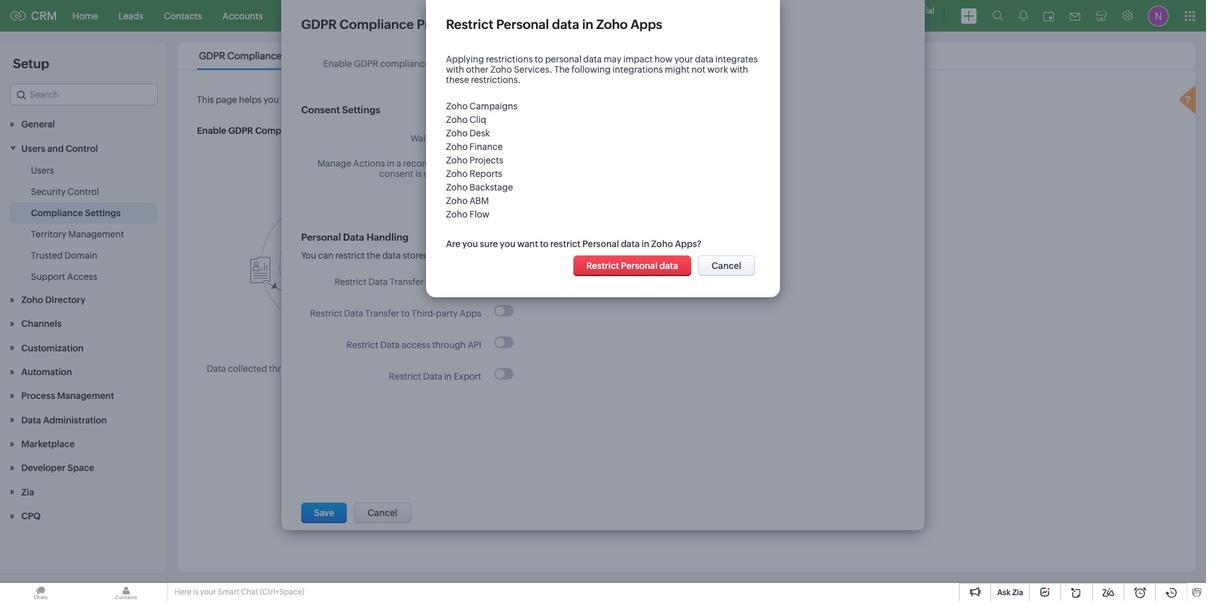 Task type: vqa. For each thing, say whether or not it's contained in the screenshot.
Documents link
no



Task type: locate. For each thing, give the bounding box(es) containing it.
period
[[444, 133, 472, 143]]

1 vertical spatial customers
[[566, 365, 611, 375]]

1 vertical spatial transfer
[[365, 308, 400, 319]]

2 vertical spatial apps
[[460, 308, 482, 319]]

users and control region
[[0, 160, 167, 288]]

with right comply
[[686, 95, 704, 105]]

manage
[[318, 158, 352, 169], [461, 365, 495, 375]]

calls
[[430, 11, 450, 21]]

(ctrl+space)
[[260, 588, 304, 597]]

1 vertical spatial crm
[[639, 365, 660, 375]]

restrict data transfer to zoho apps
[[335, 277, 482, 287]]

for left modules
[[432, 59, 444, 69]]

users and control
[[21, 143, 98, 154]]

zia
[[1013, 589, 1024, 598]]

is right consent
[[416, 169, 422, 179]]

data collection
[[287, 346, 358, 357]]

through left various
[[269, 364, 303, 374]]

None text field
[[495, 128, 577, 148]]

compliance down decide
[[255, 126, 307, 136]]

data up be
[[381, 340, 400, 350]]

transfer down stored on the left top of the page
[[390, 277, 424, 287]]

transfer
[[390, 277, 424, 287], [365, 308, 400, 319]]

the down handling
[[367, 251, 381, 261]]

zoho inside applying restrictions to personal data may impact how your data integrates with other zoho services. the following integrations might not work with these restrictions.
[[491, 64, 512, 75]]

want left handle,
[[349, 95, 370, 105]]

0 vertical spatial want
[[349, 95, 370, 105]]

0 vertical spatial transfer
[[390, 277, 424, 287]]

1 horizontal spatial through
[[432, 340, 466, 350]]

crm right inside
[[639, 365, 660, 375]]

1 vertical spatial reports
[[470, 169, 503, 179]]

settings left handle,
[[342, 104, 381, 115]]

1 vertical spatial enable
[[197, 126, 226, 136]]

control up compliance settings
[[67, 187, 99, 197]]

0 vertical spatial how
[[655, 54, 673, 64]]

enable up consent settings
[[324, 59, 352, 69]]

restrict right will
[[389, 372, 421, 382]]

0 vertical spatial through
[[432, 340, 466, 350]]

the right when
[[458, 158, 472, 169]]

support access link
[[31, 270, 97, 283]]

projects up integrates
[[749, 11, 783, 21]]

create menu image
[[961, 8, 978, 24]]

zoho left abm
[[446, 196, 468, 206]]

0 vertical spatial is
[[416, 169, 422, 179]]

your left work
[[675, 54, 694, 64]]

0 vertical spatial of
[[565, 95, 573, 105]]

0 horizontal spatial enable
[[197, 126, 226, 136]]

crm link
[[10, 9, 57, 23]]

data left collected
[[207, 364, 226, 374]]

applying restrictions to personal data may impact how your data integrates with other zoho services. the following integrations might not work with these restrictions.
[[446, 54, 758, 85]]

restrict up accessed
[[551, 239, 581, 249]]

1 horizontal spatial of
[[565, 95, 573, 105]]

how
[[655, 54, 673, 64], [312, 95, 330, 105]]

zoho
[[597, 17, 628, 32], [491, 64, 512, 75], [446, 101, 468, 111], [446, 115, 468, 125], [446, 128, 468, 138], [446, 142, 468, 152], [446, 155, 468, 166], [446, 169, 468, 179], [446, 182, 468, 193], [446, 196, 468, 206], [446, 209, 468, 220], [652, 239, 674, 249], [626, 251, 648, 261], [436, 277, 458, 287]]

third-
[[412, 308, 436, 319]]

zoho campaigns zoho cliq zoho desk zoho finance zoho projects zoho reports zoho backstage zoho abm zoho flow
[[446, 101, 518, 220]]

calendar image
[[1044, 11, 1055, 21]]

you can restrict the data stored in personal fields from being accessed outside zoho crm.
[[301, 251, 673, 261]]

data up restrict data transfer to third-party apps
[[369, 277, 388, 287]]

cliq
[[470, 115, 487, 125]]

personal data handling
[[301, 232, 409, 243]]

profile element
[[1141, 0, 1177, 31]]

0 horizontal spatial projects
[[470, 155, 504, 166]]

compliance down "accounts" "link"
[[227, 50, 282, 61]]

2 horizontal spatial with
[[730, 64, 749, 75]]

0 horizontal spatial manage
[[318, 158, 352, 169]]

settings inside compliance settings link
[[85, 208, 121, 218]]

apps right "party" on the left of the page
[[460, 308, 482, 319]]

0 vertical spatial crm
[[31, 9, 57, 23]]

users inside region
[[31, 165, 54, 176]]

in right stored on the left top of the page
[[431, 251, 439, 261]]

0 vertical spatial cancel
[[712, 261, 742, 271]]

compliance
[[380, 59, 430, 69]]

cancel for restrict personal data
[[712, 261, 742, 271]]

compliance
[[227, 50, 282, 61], [335, 50, 390, 61], [255, 126, 307, 136], [31, 208, 83, 218]]

0 vertical spatial projects
[[749, 11, 783, 21]]

leads,
[[502, 61, 529, 71]]

modules
[[445, 59, 482, 69]]

projects
[[749, 11, 783, 21], [470, 155, 504, 166]]

0 horizontal spatial for
[[432, 59, 444, 69]]

restrict
[[551, 239, 581, 249], [336, 251, 365, 261]]

products
[[583, 11, 621, 21]]

apps up impact
[[631, 17, 663, 32]]

process
[[471, 95, 504, 105]]

leads
[[119, 11, 143, 21]]

1 vertical spatial and
[[47, 143, 64, 154]]

users
[[21, 143, 45, 154], [31, 165, 54, 176]]

consent
[[380, 169, 414, 179]]

is right here
[[193, 588, 199, 597]]

1 horizontal spatial with
[[686, 95, 704, 105]]

in left the 'a' at the left of page
[[387, 158, 395, 169]]

flow
[[470, 209, 490, 220]]

zoho down unavailable
[[446, 182, 468, 193]]

crm left home link
[[31, 9, 57, 23]]

how right decide
[[312, 95, 330, 105]]

stored
[[403, 251, 430, 261]]

1 horizontal spatial cancel
[[712, 261, 742, 271]]

deals link
[[273, 0, 317, 31]]

zoho up may
[[597, 17, 628, 32]]

how right impact
[[655, 54, 673, 64]]

cancel for save
[[368, 508, 398, 518]]

restrict up data collection
[[310, 308, 342, 319]]

restrict for restrict data transfer to third-party apps
[[310, 308, 342, 319]]

integrations
[[613, 64, 663, 75]]

restrict up applying
[[446, 17, 494, 32]]

0 vertical spatial settings
[[342, 104, 381, 115]]

collection
[[311, 346, 358, 357]]

when
[[433, 158, 456, 169]]

your inside applying restrictions to personal data may impact how your data integrates with other zoho services. the following integrations might not work with these restrictions.
[[675, 54, 694, 64]]

0 horizontal spatial crm
[[31, 9, 57, 23]]

0 horizontal spatial cancel
[[368, 508, 398, 518]]

1 vertical spatial through
[[269, 364, 303, 374]]

personal inside applying restrictions to personal data may impact how your data integrates with other zoho services. the following integrations might not work with these restrictions.
[[545, 54, 582, 64]]

0 vertical spatial manage
[[318, 158, 352, 169]]

1 vertical spatial the
[[367, 251, 381, 261]]

restrict for restrict certain actions
[[508, 188, 540, 198]]

1 vertical spatial projects
[[470, 155, 504, 166]]

compliance down security control
[[31, 208, 83, 218]]

1 vertical spatial cancel
[[368, 508, 398, 518]]

zoho up crm.
[[652, 239, 674, 249]]

1 horizontal spatial and
[[453, 95, 469, 105]]

hipaa compliance
[[305, 50, 390, 61]]

control
[[66, 143, 98, 154], [67, 187, 99, 197]]

security control link
[[31, 185, 99, 198]]

these
[[446, 75, 469, 85]]

data collected through various sources will be captured
[[207, 364, 438, 374]]

enterprise-
[[876, 6, 919, 15]]

signals image
[[1019, 10, 1028, 21]]

0 vertical spatial restrict
[[551, 239, 581, 249]]

apps down you can restrict the data stored in personal fields from being accessed outside zoho crm.
[[460, 277, 482, 287]]

support
[[31, 272, 65, 282]]

1 horizontal spatial cancel button
[[699, 256, 755, 276]]

manage for manage personal data of customers inside crm
[[461, 365, 495, 375]]

users for users and control
[[21, 143, 45, 154]]

for down integrates
[[732, 95, 744, 105]]

0 vertical spatial enable
[[324, 59, 352, 69]]

users inside dropdown button
[[21, 143, 45, 154]]

0 vertical spatial cancel button
[[699, 256, 755, 276]]

projects inside zoho campaigns zoho cliq zoho desk zoho finance zoho projects zoho reports zoho backstage zoho abm zoho flow
[[470, 155, 504, 166]]

data for restrict data transfer to zoho apps
[[369, 277, 388, 287]]

control inside dropdown button
[[66, 143, 98, 154]]

want up being at the left of the page
[[518, 239, 539, 249]]

1 vertical spatial apps
[[460, 277, 482, 287]]

restrict down are you sure you want to restrict personal data in zoho apps?
[[587, 261, 620, 271]]

0 vertical spatial users
[[21, 143, 45, 154]]

restrict personal data button
[[574, 256, 692, 276]]

zoho right 'other'
[[491, 64, 512, 75]]

1 vertical spatial settings
[[85, 208, 121, 218]]

contacts image
[[86, 583, 167, 601]]

with right work
[[730, 64, 749, 75]]

gdpr down work
[[706, 95, 731, 105]]

organization.
[[766, 95, 822, 105]]

sources
[[337, 364, 370, 374]]

data up collection
[[344, 308, 364, 319]]

for
[[432, 59, 444, 69], [732, 95, 744, 105]]

customers down applying restrictions to personal data may impact how your data integrates with other zoho services. the following integrations might not work with these restrictions.
[[596, 95, 640, 105]]

control up security control
[[66, 143, 98, 154]]

comply
[[652, 95, 684, 105]]

gdpr down helps
[[228, 126, 253, 136]]

reports right calls
[[471, 11, 504, 21]]

projects down the finance
[[470, 155, 504, 166]]

data for restrict data access through api
[[381, 340, 400, 350]]

1 horizontal spatial enable
[[324, 59, 352, 69]]

restrict up sources
[[347, 340, 379, 350]]

1 horizontal spatial how
[[655, 54, 673, 64]]

restrict down personal data handling
[[335, 277, 367, 287]]

through left api
[[432, 340, 466, 350]]

reports
[[471, 11, 504, 21], [470, 169, 503, 179]]

0 horizontal spatial of
[[556, 365, 564, 375]]

to right "leads,"
[[535, 54, 544, 64]]

1 horizontal spatial is
[[416, 169, 422, 179]]

the inside manage actions in a record when the consent is unavailable
[[458, 158, 472, 169]]

0 vertical spatial for
[[432, 59, 444, 69]]

1 vertical spatial is
[[193, 588, 199, 597]]

0 horizontal spatial is
[[193, 588, 199, 597]]

will
[[371, 364, 386, 374]]

restrict down personal data handling
[[336, 251, 365, 261]]

meetings link
[[360, 0, 420, 31]]

apps?
[[675, 239, 702, 249]]

0 vertical spatial control
[[66, 143, 98, 154]]

with
[[446, 64, 464, 75], [730, 64, 749, 75], [686, 95, 704, 105]]

users up security
[[31, 165, 54, 176]]

and
[[453, 95, 469, 105], [47, 143, 64, 154]]

actions
[[353, 158, 385, 169]]

zoho down these
[[446, 101, 468, 111]]

manage down settings
[[318, 158, 352, 169]]

1 vertical spatial how
[[312, 95, 330, 105]]

cancel button down apps?
[[699, 256, 755, 276]]

users up "users" link at the left top of page
[[21, 143, 45, 154]]

may
[[604, 54, 622, 64]]

transfer down restrict data transfer to zoho apps
[[365, 308, 400, 319]]

manage down api
[[461, 365, 495, 375]]

support access
[[31, 272, 97, 282]]

1 horizontal spatial the
[[458, 158, 472, 169]]

0 vertical spatial the
[[458, 158, 472, 169]]

1 vertical spatial control
[[67, 187, 99, 197]]

contacts
[[164, 11, 202, 21]]

unavailable
[[424, 169, 472, 179]]

is inside manage actions in a record when the consent is unavailable
[[416, 169, 422, 179]]

in
[[582, 17, 594, 32], [387, 158, 395, 169], [642, 239, 650, 249], [431, 251, 439, 261], [444, 372, 452, 382]]

reports link
[[461, 0, 514, 31]]

0 horizontal spatial cancel button
[[354, 503, 411, 524]]

1 horizontal spatial for
[[732, 95, 744, 105]]

1 horizontal spatial manage
[[461, 365, 495, 375]]

enable down the this
[[197, 126, 226, 136]]

restrict left 'certain'
[[508, 188, 540, 198]]

transfer for third-
[[365, 308, 400, 319]]

1 vertical spatial users
[[31, 165, 54, 176]]

compliance settings
[[31, 208, 121, 218]]

gdpr up the this
[[199, 50, 225, 61]]

helps
[[239, 95, 262, 105]]

1 vertical spatial cancel button
[[354, 503, 411, 524]]

cancel button right save at the bottom of the page
[[354, 503, 411, 524]]

your left the smart
[[200, 588, 216, 597]]

in inside manage actions in a record when the consent is unavailable
[[387, 158, 395, 169]]

you up from
[[500, 239, 516, 249]]

1 horizontal spatial crm
[[639, 365, 660, 375]]

inside
[[612, 365, 637, 375]]

0 vertical spatial customers
[[596, 95, 640, 105]]

to down stored on the left top of the page
[[426, 277, 435, 287]]

accessed
[[552, 251, 591, 261]]

reports up backstage in the top of the page
[[470, 169, 503, 179]]

in up 'vendors'
[[582, 17, 594, 32]]

data left handling
[[343, 232, 365, 243]]

transfer for zoho
[[390, 277, 424, 287]]

1 horizontal spatial settings
[[342, 104, 381, 115]]

and up "users" link at the left top of page
[[47, 143, 64, 154]]

data left export
[[423, 372, 443, 382]]

profile image
[[1149, 5, 1169, 26]]

data inside button
[[660, 261, 679, 271]]

manage inside manage actions in a record when the consent is unavailable
[[318, 158, 352, 169]]

gdpr
[[199, 50, 225, 61], [354, 59, 379, 69], [706, 95, 731, 105], [228, 126, 253, 136]]

with left 'other'
[[446, 64, 464, 75]]

0 vertical spatial apps
[[631, 17, 663, 32]]

1 vertical spatial restrict
[[336, 251, 365, 261]]

this page helps you decide how you want to handle, manage, and process personal data of your customers to comply with gdpr for your organization.
[[197, 95, 822, 105]]

1 vertical spatial of
[[556, 365, 564, 375]]

hipaa compliance link
[[303, 50, 392, 61]]

contacts,
[[531, 61, 571, 71]]

captured
[[400, 364, 438, 374]]

0 horizontal spatial settings
[[85, 208, 121, 218]]

1 vertical spatial manage
[[461, 365, 495, 375]]

tasks link
[[317, 0, 360, 31]]

restrict inside button
[[587, 261, 620, 271]]

0 horizontal spatial and
[[47, 143, 64, 154]]

and down these
[[453, 95, 469, 105]]

domain
[[65, 250, 97, 261]]

enable for enable gdpr compliance settings
[[197, 126, 226, 136]]

api
[[468, 340, 482, 350]]

settings up management
[[85, 208, 121, 218]]

restrictions.
[[471, 75, 521, 85]]

customers left inside
[[566, 365, 611, 375]]

1 horizontal spatial want
[[518, 239, 539, 249]]



Task type: describe. For each thing, give the bounding box(es) containing it.
zoho left desk
[[446, 128, 468, 138]]

restrictions
[[486, 54, 533, 64]]

manage personal data of customers inside crm
[[461, 365, 660, 375]]

work
[[708, 64, 729, 75]]

zoho left flow
[[446, 209, 468, 220]]

might
[[665, 64, 690, 75]]

personal inside button
[[621, 261, 658, 271]]

other
[[466, 64, 489, 75]]

settings for consent settings
[[342, 104, 381, 115]]

security
[[31, 187, 66, 197]]

how inside applying restrictions to personal data may impact how your data integrates with other zoho services. the following integrations might not work with these restrictions.
[[655, 54, 673, 64]]

territory
[[31, 229, 66, 239]]

here is your smart chat (ctrl+space)
[[175, 588, 304, 597]]

not
[[692, 64, 706, 75]]

0 horizontal spatial restrict
[[336, 251, 365, 261]]

1 horizontal spatial projects
[[749, 11, 783, 21]]

0 vertical spatial and
[[453, 95, 469, 105]]

trusted domain link
[[31, 249, 97, 262]]

restrict for restrict data transfer to zoho apps
[[335, 277, 367, 287]]

products link
[[573, 0, 631, 31]]

in up crm.
[[642, 239, 650, 249]]

0 horizontal spatial want
[[349, 95, 370, 105]]

abm
[[470, 196, 489, 206]]

decide
[[281, 95, 310, 105]]

control inside region
[[67, 187, 99, 197]]

this
[[197, 95, 214, 105]]

settings for compliance settings
[[85, 208, 121, 218]]

be
[[387, 364, 398, 374]]

analytics
[[524, 11, 563, 21]]

ask
[[998, 589, 1011, 598]]

users and control button
[[0, 136, 167, 160]]

contacts link
[[154, 0, 212, 31]]

data for restrict data transfer to third-party apps
[[344, 308, 364, 319]]

territory management
[[31, 229, 124, 239]]

you right helps
[[264, 95, 279, 105]]

apps for restrict personal data in zoho apps
[[631, 17, 663, 32]]

handle,
[[382, 95, 413, 105]]

the
[[555, 64, 570, 75]]

help image
[[1177, 84, 1203, 119]]

zoho up period
[[446, 115, 468, 125]]

access
[[402, 340, 431, 350]]

analytics link
[[514, 0, 573, 31]]

zoho up unavailable
[[446, 155, 468, 166]]

quotes
[[642, 11, 672, 21]]

create menu element
[[954, 0, 985, 31]]

to up being at the left of the page
[[540, 239, 549, 249]]

to left handle,
[[371, 95, 380, 105]]

settings
[[309, 126, 344, 136]]

gdpr compliance
[[199, 50, 282, 61]]

0 horizontal spatial how
[[312, 95, 330, 105]]

your left organization.
[[746, 95, 765, 105]]

enterprise-trial upgrade
[[876, 6, 935, 25]]

quotes link
[[631, 0, 683, 31]]

save button
[[301, 503, 347, 524]]

1 vertical spatial for
[[732, 95, 744, 105]]

restrict personal data
[[587, 261, 679, 271]]

restrict for restrict personal data
[[587, 261, 620, 271]]

integrates
[[716, 54, 758, 64]]

cancel button for save
[[354, 503, 411, 524]]

fields
[[479, 251, 502, 261]]

signals element
[[1012, 0, 1036, 32]]

restrict data access through api
[[347, 340, 482, 350]]

access
[[67, 272, 97, 282]]

save
[[314, 508, 334, 518]]

to inside applying restrictions to personal data may impact how your data integrates with other zoho services. the following integrations might not work with these restrictions.
[[535, 54, 544, 64]]

services.
[[514, 64, 553, 75]]

1 vertical spatial want
[[518, 239, 539, 249]]

hipaa
[[305, 50, 334, 61]]

applying
[[446, 54, 484, 64]]

your down following on the top of page
[[575, 95, 594, 105]]

you up settings
[[332, 95, 347, 105]]

consent settings
[[301, 104, 381, 115]]

ask zia
[[998, 589, 1024, 598]]

compliance inside users and control region
[[31, 208, 83, 218]]

finance
[[470, 142, 503, 152]]

accounts link
[[212, 0, 273, 31]]

trusted
[[31, 250, 63, 261]]

reports inside zoho campaigns zoho cliq zoho desk zoho finance zoho projects zoho reports zoho backstage zoho abm zoho flow
[[470, 169, 503, 179]]

manage actions in a record when the consent is unavailable
[[318, 158, 472, 179]]

data for personal data handling
[[343, 232, 365, 243]]

projects link
[[739, 0, 793, 31]]

you right are
[[463, 239, 478, 249]]

data up various
[[287, 346, 308, 357]]

users for users
[[31, 165, 54, 176]]

restrict for restrict data access through api
[[347, 340, 379, 350]]

accounts
[[223, 11, 263, 21]]

being
[[526, 251, 550, 261]]

certain
[[542, 188, 571, 198]]

export
[[454, 372, 482, 382]]

0 vertical spatial reports
[[471, 11, 504, 21]]

party
[[436, 308, 458, 319]]

enable gdpr compliance settings
[[197, 126, 344, 136]]

apps for restrict data transfer to zoho apps
[[460, 277, 482, 287]]

manage for manage actions in a record when the consent is unavailable
[[318, 158, 352, 169]]

backstage
[[470, 182, 513, 193]]

from
[[504, 251, 524, 261]]

chats image
[[0, 583, 81, 601]]

are you sure you want to restrict personal data in zoho apps?
[[446, 239, 702, 249]]

0 horizontal spatial the
[[367, 251, 381, 261]]

compliance settings link
[[31, 207, 121, 219]]

record
[[403, 158, 431, 169]]

restrict for restrict personal data in zoho apps
[[446, 17, 494, 32]]

crm.
[[650, 251, 673, 261]]

manage,
[[415, 95, 452, 105]]

0 horizontal spatial with
[[446, 64, 464, 75]]

gdpr left compliance
[[354, 59, 379, 69]]

enable for enable gdpr compliance for modules
[[324, 59, 352, 69]]

enable gdpr compliance for modules
[[324, 59, 482, 69]]

in left export
[[444, 372, 452, 382]]

gdpr compliance link
[[197, 50, 284, 61]]

campaigns
[[470, 101, 518, 111]]

smart
[[218, 588, 240, 597]]

home link
[[62, 0, 108, 31]]

compliance right hipaa
[[335, 50, 390, 61]]

and inside dropdown button
[[47, 143, 64, 154]]

security control
[[31, 187, 99, 197]]

restrict data in export
[[389, 372, 482, 382]]

handling
[[367, 232, 409, 243]]

to left third-
[[401, 308, 410, 319]]

calls link
[[420, 0, 461, 31]]

1 horizontal spatial restrict
[[551, 239, 581, 249]]

cancel button for restrict personal data
[[699, 256, 755, 276]]

meetings
[[370, 11, 409, 21]]

setup
[[13, 56, 49, 71]]

zoho up when
[[446, 142, 468, 152]]

restrict for restrict data in export
[[389, 372, 421, 382]]

here
[[175, 588, 192, 597]]

page
[[216, 95, 237, 105]]

tasks
[[327, 11, 350, 21]]

zoho down period
[[446, 169, 468, 179]]

to left comply
[[642, 95, 651, 105]]

trusted domain
[[31, 250, 97, 261]]

zoho up "party" on the left of the page
[[436, 277, 458, 287]]

following
[[572, 64, 611, 75]]

0 horizontal spatial through
[[269, 364, 303, 374]]

data for restrict data in export
[[423, 372, 443, 382]]

you
[[301, 251, 317, 261]]

zoho left crm.
[[626, 251, 648, 261]]

restrict certain actions
[[508, 188, 604, 198]]



